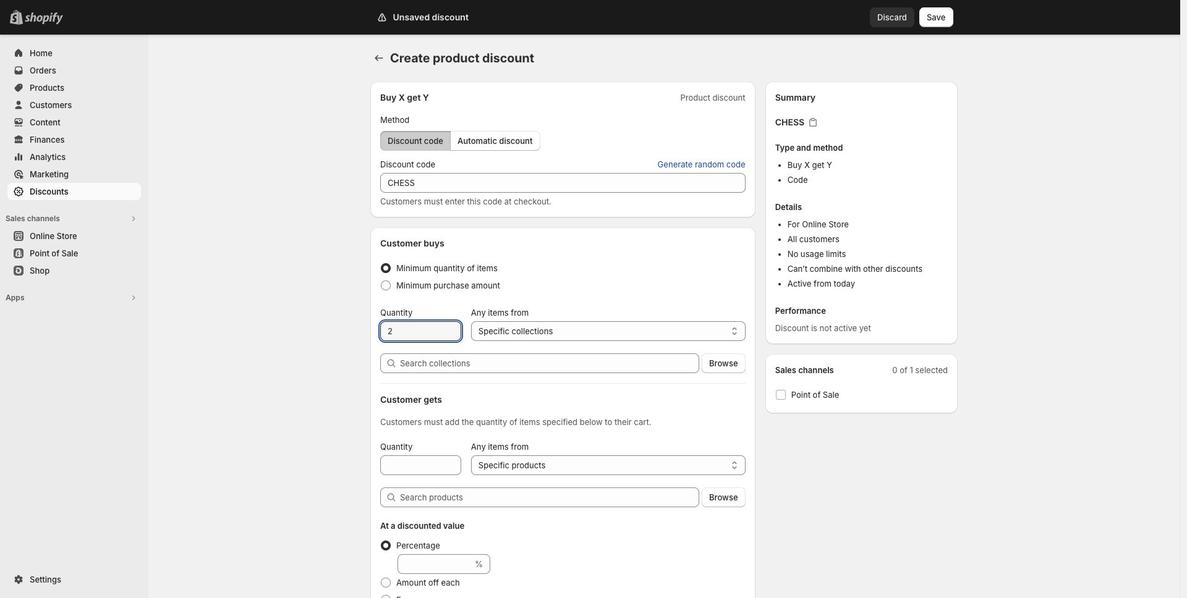 Task type: locate. For each thing, give the bounding box(es) containing it.
None text field
[[380, 173, 745, 193]]

None text field
[[380, 322, 461, 341], [380, 456, 461, 475], [398, 555, 472, 574], [380, 322, 461, 341], [380, 456, 461, 475], [398, 555, 472, 574]]



Task type: describe. For each thing, give the bounding box(es) containing it.
Search products text field
[[400, 488, 699, 508]]

Search collections text field
[[400, 354, 699, 373]]

shopify image
[[25, 12, 63, 25]]



Task type: vqa. For each thing, say whether or not it's contained in the screenshot.
text field
yes



